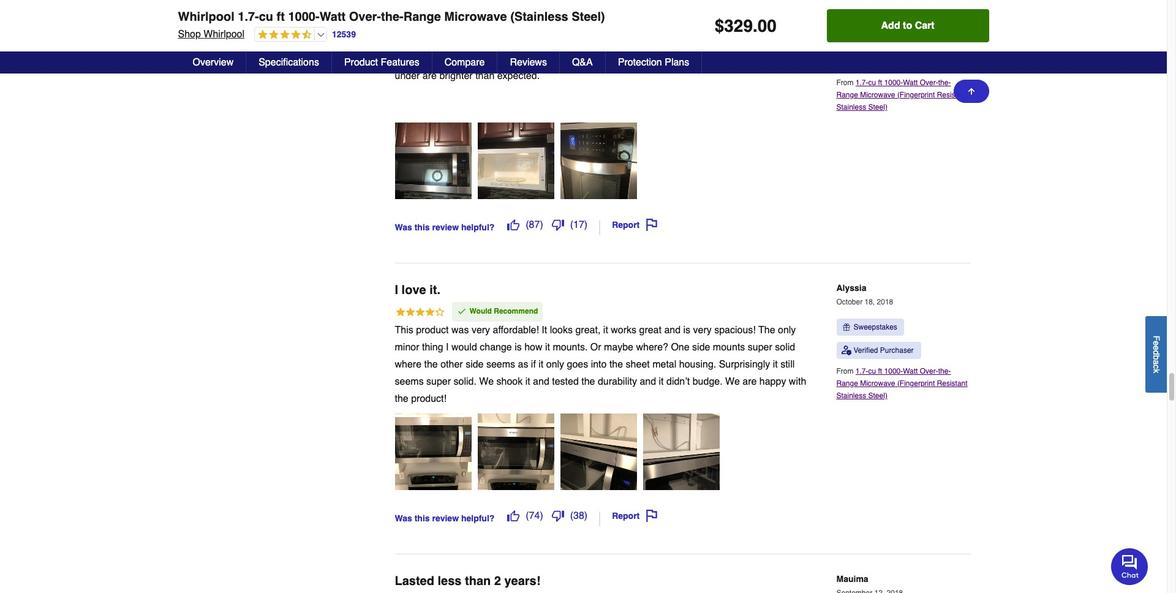 Task type: vqa. For each thing, say whether or not it's contained in the screenshot.
The 8,
yes



Task type: locate. For each thing, give the bounding box(es) containing it.
(
[[526, 219, 529, 230], [570, 219, 574, 230], [526, 511, 529, 522], [570, 511, 574, 522]]

5 stars image
[[395, 18, 445, 31]]

0 vertical spatial report button
[[608, 215, 663, 235]]

cu for this product was very affordable! it looks great, it works great and is very spacious! the only minor thing i would change is how it mounts. or maybe where? one side mounts super solid where the other side seems as if it only goes into the sheet metal housing. surprisingly it still seems super solid. we shook it and tested the durability and it didn't budge. we are happy with the product!
[[869, 367, 877, 376]]

1000-
[[288, 10, 320, 24], [885, 78, 903, 87], [885, 367, 903, 376]]

0 vertical spatial from
[[837, 78, 856, 87]]

recommend up everything
[[494, 18, 538, 27]]

1 vertical spatial cu
[[869, 78, 877, 87]]

would
[[470, 18, 492, 27], [470, 307, 492, 316]]

https://photos us.bazaarvoice.com/photo/2/cghvdg86bg93zxm/368b75a3 f6a5 5089 9e28 9a56671d7fd0 image
[[560, 414, 637, 490]]

thumb up image left ( 74 )
[[508, 510, 520, 522]]

one
[[671, 342, 690, 353]]

the up durability
[[610, 359, 623, 370]]

https://photos us.bazaarvoice.com/photo/2/cghvdg86bg93zxm/f929a670 d69b 529b a52e 510799eb8f37 image
[[395, 123, 472, 199]]

than down unit.
[[476, 71, 495, 82]]

recommend
[[494, 18, 538, 27], [494, 307, 538, 316]]

side up 'solid.'
[[466, 359, 484, 370]]

1.7-cu ft 1000-watt over-the- range microwave (fingerprint resistant stainless steel) link
[[837, 78, 968, 112], [837, 367, 968, 400]]

1 review from the top
[[432, 223, 459, 232]]

1 vertical spatial report
[[612, 511, 640, 521]]

) for ( 17 )
[[585, 219, 588, 230]]

2 verified from the top
[[854, 346, 879, 355]]

0 vertical spatial microwave
[[445, 10, 507, 24]]

range up the simple
[[404, 10, 441, 24]]

1 recommend from the top
[[494, 18, 538, 27]]

purchaser for very simple install, everything needed was explained and since it's a standard size - easy to swap with your old unit. very satisfied with the product. runs better than expected and lights under are brighter than expected.
[[881, 58, 914, 66]]

1 vertical spatial 1.7-
[[856, 78, 869, 87]]

we
[[479, 376, 494, 387], [726, 376, 740, 387]]

it left still
[[773, 359, 778, 370]]

1 1.7-cu ft 1000-watt over-the- range microwave (fingerprint resistant stainless steel) link from the top
[[837, 78, 968, 112]]

0 vertical spatial review
[[432, 223, 459, 232]]

2 vertical spatial 1.7-
[[856, 367, 869, 376]]

to inside button
[[903, 20, 913, 31]]

was for ( 74 )
[[395, 514, 412, 524]]

2 1.7-cu ft 1000-watt over-the- range microwave (fingerprint resistant stainless steel) from the top
[[837, 367, 968, 400]]

verified for very simple install, everything needed was explained and since it's a standard size - easy to swap with your old unit. very satisfied with the product. runs better than expected and lights under are brighter than expected.
[[854, 58, 879, 66]]

to inside very simple install, everything needed was explained and since it's a standard size - easy to swap with your old unit. very satisfied with the product. runs better than expected and lights under are brighter than expected.
[[785, 36, 793, 47]]

( left thumb down image
[[526, 511, 529, 522]]

e up d
[[1152, 341, 1162, 345]]

steel) for swap
[[869, 103, 888, 112]]

a
[[686, 36, 692, 47], [1152, 360, 1162, 365]]

super up product!
[[427, 376, 451, 387]]

helpful? left ( 87 )
[[461, 223, 495, 232]]

watt for this product was very affordable! it looks great, it works great and is very spacious! the only minor thing i would change is how it mounts. or maybe where? one side mounts super solid where the other side seems as if it only goes into the sheet metal housing. surprisingly it still seems super solid. we shook it and tested the durability and it didn't budge. we are happy with the product!
[[903, 367, 918, 376]]

it
[[604, 325, 608, 336], [545, 342, 550, 353], [539, 359, 544, 370], [773, 359, 778, 370], [526, 376, 531, 387], [659, 376, 664, 387]]

0 vertical spatial are
[[423, 71, 437, 82]]

under
[[395, 71, 420, 82]]

from
[[837, 78, 856, 87], [837, 367, 856, 376]]

sweepstakes down 18,
[[854, 323, 898, 332]]

2 vertical spatial ft
[[879, 367, 883, 376]]

explained
[[582, 36, 624, 47]]

to right add
[[903, 20, 913, 31]]

1 report from the top
[[612, 220, 640, 230]]

1 vertical spatial whirlpool
[[204, 29, 245, 40]]

seems down the where
[[395, 376, 424, 387]]

whirlpool up overview "button"
[[204, 29, 245, 40]]

1000- for this product was very affordable! it looks great, it works great and is very spacious! the only minor thing i would change is how it mounts. or maybe where? one side mounts super solid where the other side seems as if it only goes into the sheet metal housing. surprisingly it still seems super solid. we shook it and tested the durability and it didn't budge. we are happy with the product!
[[885, 367, 903, 376]]

tested
[[552, 376, 579, 387]]

1 vertical spatial 1.7-cu ft 1000-watt over-the- range microwave (fingerprint resistant stainless steel)
[[837, 367, 968, 400]]

1.7-cu ft 1000-watt over-the- range microwave (fingerprint resistant stainless steel) link for very simple install, everything needed was explained and since it's a standard size - easy to swap with your old unit. very satisfied with the product. runs better than expected and lights under are brighter than expected.
[[837, 78, 968, 112]]

ft for very simple install, everything needed was explained and since it's a standard size - easy to swap with your old unit. very satisfied with the product. runs better than expected and lights under are brighter than expected.
[[879, 78, 883, 87]]

1 horizontal spatial side
[[693, 342, 711, 353]]

12539
[[332, 29, 356, 39]]

0 horizontal spatial seems
[[395, 376, 424, 387]]

1 we from the left
[[479, 376, 494, 387]]

the down the explained at top
[[581, 53, 594, 64]]

2 report from the top
[[612, 511, 640, 521]]

0 vertical spatial very
[[395, 36, 415, 47]]

1 vertical spatial this
[[415, 514, 430, 524]]

74
[[529, 511, 540, 522]]

b
[[1152, 355, 1162, 360]]

1 vertical spatial from
[[837, 367, 856, 376]]

1 vertical spatial resistant
[[937, 379, 968, 388]]

2 horizontal spatial with
[[789, 376, 807, 387]]

report left flag image
[[612, 511, 640, 521]]

thumb up image
[[508, 219, 520, 231], [508, 510, 520, 522]]

would
[[452, 342, 477, 353]]

4 stars image
[[395, 307, 445, 320]]

would for very
[[470, 307, 492, 316]]

0 vertical spatial (fingerprint
[[898, 91, 935, 99]]

than
[[689, 53, 708, 64], [476, 71, 495, 82], [465, 574, 491, 588]]

the- for very simple install, everything needed was explained and since it's a standard size - easy to swap with your old unit. very satisfied with the product. runs better than expected and lights under are brighter than expected.
[[939, 78, 951, 87]]

steel)
[[572, 10, 605, 24], [869, 103, 888, 112], [869, 392, 888, 400]]

1 e from the top
[[1152, 341, 1162, 345]]

1 sweepstakes from the top
[[854, 34, 898, 43]]

0 vertical spatial verified
[[854, 58, 879, 66]]

the
[[581, 53, 594, 64], [424, 359, 438, 370], [610, 359, 623, 370], [582, 376, 595, 387], [395, 394, 409, 405]]

and down if
[[533, 376, 550, 387]]

) for ( 38 )
[[585, 511, 588, 522]]

1 vertical spatial i
[[446, 342, 449, 353]]

0 horizontal spatial a
[[686, 36, 692, 47]]

with right satisfied
[[561, 53, 578, 64]]

2 sweepstakes from the top
[[854, 323, 898, 332]]

this for ( 87 )
[[415, 223, 430, 232]]

very up swap
[[395, 36, 415, 47]]

with down still
[[789, 376, 807, 387]]

0 vertical spatial a
[[686, 36, 692, 47]]

1 horizontal spatial we
[[726, 376, 740, 387]]

2 vertical spatial 1000-
[[885, 367, 903, 376]]

0 vertical spatial verified purchaser icon image
[[842, 57, 852, 67]]

1 horizontal spatial very
[[693, 325, 712, 336]]

i left love
[[395, 283, 398, 297]]

0 vertical spatial stainless
[[837, 103, 867, 112]]

f e e d b a c k
[[1152, 335, 1162, 373]]

0 vertical spatial report
[[612, 220, 640, 230]]

1 was this review helpful? from the top
[[395, 223, 495, 232]]

0 vertical spatial to
[[903, 20, 913, 31]]

helpful? left ( 74 )
[[461, 514, 495, 524]]

1 horizontal spatial only
[[778, 325, 796, 336]]

thumb up image left ( 87 )
[[508, 219, 520, 231]]

recommend up affordable!
[[494, 307, 538, 316]]

expected
[[711, 53, 750, 64]]

with
[[421, 53, 438, 64], [561, 53, 578, 64], [789, 376, 807, 387]]

1 purchaser from the top
[[881, 58, 914, 66]]

0 horizontal spatial very
[[395, 36, 415, 47]]

1 from from the top
[[837, 78, 856, 87]]

1 vertical spatial (fingerprint
[[898, 379, 935, 388]]

recommend for affordable!
[[494, 307, 538, 316]]

1 would from the top
[[470, 18, 492, 27]]

solid.
[[454, 376, 477, 387]]

2 review from the top
[[432, 514, 459, 524]]

(stainless
[[511, 10, 569, 24]]

very
[[395, 36, 415, 47], [500, 53, 519, 64]]

over- for very simple install, everything needed was explained and since it's a standard size - easy to swap with your old unit. very satisfied with the product. runs better than expected and lights under are brighter than expected.
[[920, 78, 939, 87]]

1 vertical spatial would recommend
[[470, 307, 538, 316]]

are right under on the left top of the page
[[423, 71, 437, 82]]

2 vertical spatial microwave
[[861, 379, 896, 388]]

1 vertical spatial than
[[476, 71, 495, 82]]

0 vertical spatial 1.7-cu ft 1000-watt over-the- range microwave (fingerprint resistant stainless steel) link
[[837, 78, 968, 112]]

1 would recommend from the top
[[470, 18, 538, 27]]

0 vertical spatial was this review helpful?
[[395, 223, 495, 232]]

1 horizontal spatial are
[[743, 376, 757, 387]]

0 vertical spatial thumb up image
[[508, 219, 520, 231]]

0 vertical spatial this
[[415, 223, 430, 232]]

(fingerprint for very simple install, everything needed was explained and since it's a standard size - easy to swap with your old unit. very satisfied with the product. runs better than expected and lights under are brighter than expected.
[[898, 91, 935, 99]]

review for ( 87 )
[[432, 223, 459, 232]]

microwave for only
[[861, 379, 896, 388]]

f
[[1152, 335, 1162, 341]]

whirlpool up shop whirlpool
[[178, 10, 235, 24]]

plans
[[665, 57, 690, 68]]

1 stainless from the top
[[837, 103, 867, 112]]

1 horizontal spatial very
[[500, 53, 519, 64]]

since
[[646, 36, 669, 47]]

it
[[542, 325, 547, 336]]

1 vertical spatial would
[[470, 307, 492, 316]]

purchaser
[[881, 58, 914, 66], [881, 346, 914, 355]]

1 vertical spatial watt
[[903, 78, 918, 87]]

was up q&a
[[562, 36, 580, 47]]

i right thing
[[446, 342, 449, 353]]

1 report button from the top
[[608, 215, 663, 235]]

1 vertical spatial a
[[1152, 360, 1162, 365]]

from down sweepstakes badge image
[[837, 367, 856, 376]]

verified purchaser for very simple install, everything needed was explained and since it's a standard size - easy to swap with your old unit. very satisfied with the product. runs better than expected and lights under are brighter than expected.
[[854, 58, 914, 66]]

2 was from the top
[[395, 514, 412, 524]]

thumb down image
[[552, 219, 564, 231]]

was this review helpful? for ( 74 )
[[395, 514, 495, 524]]

march
[[837, 9, 857, 17]]

1 was from the top
[[395, 223, 412, 232]]

range
[[404, 10, 441, 24], [837, 91, 859, 99], [837, 379, 859, 388]]

checkmark image
[[457, 307, 467, 316]]

verified purchaser icon image for very simple install, everything needed was explained and since it's a standard size - easy to swap with your old unit. very satisfied with the product. runs better than expected and lights under are brighter than expected.
[[842, 57, 852, 67]]

super
[[748, 342, 773, 353], [427, 376, 451, 387]]

report left flag icon
[[612, 220, 640, 230]]

verified
[[854, 58, 879, 66], [854, 346, 879, 355]]

less
[[438, 574, 462, 588]]

report button
[[608, 215, 663, 235], [608, 506, 663, 527]]

this product was very affordable! it looks great, it works great and is very spacious! the only minor thing i would change is how it mounts. or maybe where? one side mounts super solid where the other side seems as if it only goes into the sheet metal housing. surprisingly it still seems super solid. we shook it and tested the durability and it didn't budge. we are happy with the product!
[[395, 325, 807, 405]]

helpful? for ( 74 )
[[461, 514, 495, 524]]

cu
[[259, 10, 273, 24], [869, 78, 877, 87], [869, 367, 877, 376]]

1 horizontal spatial i
[[446, 342, 449, 353]]

and up runs
[[627, 36, 644, 47]]

a up k
[[1152, 360, 1162, 365]]

1 vertical spatial only
[[546, 359, 564, 370]]

0 vertical spatial 1.7-cu ft 1000-watt over-the- range microwave (fingerprint resistant stainless steel)
[[837, 78, 968, 112]]

0 vertical spatial would recommend
[[470, 18, 538, 27]]

would right checkmark icon
[[470, 18, 492, 27]]

watt
[[320, 10, 346, 24], [903, 78, 918, 87], [903, 367, 918, 376]]

1 vertical spatial verified purchaser
[[854, 346, 914, 355]]

was this review helpful?
[[395, 223, 495, 232], [395, 514, 495, 524]]

0 vertical spatial was
[[562, 36, 580, 47]]

sweepstakes for very simple install, everything needed was explained and since it's a standard size - easy to swap with your old unit. very satisfied with the product. runs better than expected and lights under are brighter than expected.
[[854, 34, 898, 43]]

resistant for very simple install, everything needed was explained and since it's a standard size - easy to swap with your old unit. very satisfied with the product. runs better than expected and lights under are brighter than expected.
[[937, 91, 968, 99]]

0 vertical spatial recommend
[[494, 18, 538, 27]]

from for very simple install, everything needed was explained and since it's a standard size - easy to swap with your old unit. very satisfied with the product. runs better than expected and lights under are brighter than expected.
[[837, 78, 856, 87]]

we down surprisingly
[[726, 376, 740, 387]]

verified purchaser icon image down sweepstakes badge image
[[842, 346, 852, 355]]

1 vertical spatial range
[[837, 91, 859, 99]]

1 (fingerprint from the top
[[898, 91, 935, 99]]

https://photos us.bazaarvoice.com/photo/2/cghvdg86bg93zxm/ec0123a4 09cc 5cc1 ad22 b5117fa049ac image
[[395, 414, 472, 490]]

shop
[[178, 29, 201, 40]]

0 vertical spatial i
[[395, 283, 398, 297]]

reviews
[[510, 57, 547, 68]]

2 from from the top
[[837, 367, 856, 376]]

1 vertical spatial was this review helpful?
[[395, 514, 495, 524]]

resistant for this product was very affordable! it looks great, it works great and is very spacious! the only minor thing i would change is how it mounts. or maybe where? one side mounts super solid where the other side seems as if it only goes into the sheet metal housing. surprisingly it still seems super solid. we shook it and tested the durability and it didn't budge. we are happy with the product!
[[937, 379, 968, 388]]

2 would recommend from the top
[[470, 307, 538, 316]]

review
[[432, 223, 459, 232], [432, 514, 459, 524]]

2 stainless from the top
[[837, 392, 867, 400]]

2 e from the top
[[1152, 345, 1162, 350]]

0 vertical spatial purchaser
[[881, 58, 914, 66]]

it right how
[[545, 342, 550, 353]]

1 vertical spatial was
[[395, 514, 412, 524]]

verified down 18,
[[854, 346, 879, 355]]

from down sweepstakes badge icon
[[837, 78, 856, 87]]

e up b
[[1152, 345, 1162, 350]]

1000- for very simple install, everything needed was explained and since it's a standard size - easy to swap with your old unit. very satisfied with the product. runs better than expected and lights under are brighter than expected.
[[885, 78, 903, 87]]

resistant
[[937, 91, 968, 99], [937, 379, 968, 388]]

2018
[[877, 298, 894, 306]]

love
[[402, 283, 426, 297]]

0 horizontal spatial super
[[427, 376, 451, 387]]

1 vertical spatial thumb up image
[[508, 510, 520, 522]]

1 1.7-cu ft 1000-watt over-the- range microwave (fingerprint resistant stainless steel) from the top
[[837, 78, 968, 112]]

we right 'solid.'
[[479, 376, 494, 387]]

1 helpful? from the top
[[461, 223, 495, 232]]

shook
[[497, 376, 523, 387]]

with down the simple
[[421, 53, 438, 64]]

to right easy on the top right
[[785, 36, 793, 47]]

ft for this product was very affordable! it looks great, it works great and is very spacious! the only minor thing i would change is how it mounts. or maybe where? one side mounts super solid where the other side seems as if it only goes into the sheet metal housing. surprisingly it still seems super solid. we shook it and tested the durability and it didn't budge. we are happy with the product!
[[879, 367, 883, 376]]

2 report button from the top
[[608, 506, 663, 527]]

verified purchaser icon image down sweepstakes badge icon
[[842, 57, 852, 67]]

2 was this review helpful? from the top
[[395, 514, 495, 524]]

sweepstakes down add
[[854, 34, 898, 43]]

report button for ( 38 )
[[608, 506, 663, 527]]

0 horizontal spatial side
[[466, 359, 484, 370]]

) left thumb down image
[[540, 511, 543, 522]]

1 vertical spatial the-
[[939, 78, 951, 87]]

8,
[[859, 9, 865, 17]]

chat invite button image
[[1112, 548, 1149, 585]]

add to cart
[[882, 20, 935, 31]]

1 verified from the top
[[854, 58, 879, 66]]

2 recommend from the top
[[494, 307, 538, 316]]

1 vertical spatial over-
[[920, 78, 939, 87]]

recommend for needed
[[494, 18, 538, 27]]

great,
[[576, 325, 601, 336]]

2 vertical spatial watt
[[903, 367, 918, 376]]

range down sweepstakes badge image
[[837, 379, 859, 388]]

0 vertical spatial helpful?
[[461, 223, 495, 232]]

( right thumb down image
[[570, 511, 574, 522]]

0 horizontal spatial to
[[785, 36, 793, 47]]

( for 38
[[570, 511, 574, 522]]

1 vertical spatial was
[[452, 325, 469, 336]]

17
[[574, 219, 585, 230]]

2 very from the left
[[693, 325, 712, 336]]

verified purchaser icon image
[[842, 57, 852, 67], [842, 346, 852, 355]]

2 verified purchaser icon image from the top
[[842, 346, 852, 355]]

2 resistant from the top
[[937, 379, 968, 388]]

flag image
[[646, 219, 658, 231]]

is up 'one'
[[684, 325, 691, 336]]

( right thumb down icon at top
[[570, 219, 574, 230]]

from for this product was very affordable! it looks great, it works great and is very spacious! the only minor thing i would change is how it mounts. or maybe where? one side mounts super solid where the other side seems as if it only goes into the sheet metal housing. surprisingly it still seems super solid. we shook it and tested the durability and it didn't budge. we are happy with the product!
[[837, 367, 856, 376]]

seems down the change
[[487, 359, 515, 370]]

report button right ( 38 )
[[608, 506, 663, 527]]

1 verified purchaser icon image from the top
[[842, 57, 852, 67]]

very left spacious!
[[693, 325, 712, 336]]

0 vertical spatial was
[[395, 223, 412, 232]]

) right thumb down image
[[585, 511, 588, 522]]

1 vertical spatial are
[[743, 376, 757, 387]]

was inside very simple install, everything needed was explained and since it's a standard size - easy to swap with your old unit. very satisfied with the product. runs better than expected and lights under are brighter than expected.
[[562, 36, 580, 47]]

( 17 )
[[570, 219, 588, 230]]

a inside very simple install, everything needed was explained and since it's a standard size - easy to swap with your old unit. very satisfied with the product. runs better than expected and lights under are brighter than expected.
[[686, 36, 692, 47]]

would recommend for everything
[[470, 18, 538, 27]]

) for ( 74 )
[[540, 511, 543, 522]]

it.
[[430, 283, 441, 297]]

it down as
[[526, 376, 531, 387]]

very up the change
[[472, 325, 490, 336]]

minor
[[395, 342, 420, 353]]

1 vertical spatial is
[[515, 342, 522, 353]]

and up 'one'
[[665, 325, 681, 336]]

is left how
[[515, 342, 522, 353]]

only up solid
[[778, 325, 796, 336]]

) right thumb down icon at top
[[585, 219, 588, 230]]

1 vertical spatial verified
[[854, 346, 879, 355]]

purchaser down the 2018
[[881, 346, 914, 355]]

if
[[531, 359, 536, 370]]

range down sweepstakes badge icon
[[837, 91, 859, 99]]

would right checkmark image
[[470, 307, 492, 316]]

super down the
[[748, 342, 773, 353]]

thumb up image for ( 87 )
[[508, 219, 520, 231]]

1.7-
[[238, 10, 259, 24], [856, 78, 869, 87], [856, 367, 869, 376]]

1 vertical spatial microwave
[[861, 91, 896, 99]]

overview
[[193, 57, 234, 68]]

side up "housing."
[[693, 342, 711, 353]]

d
[[1152, 350, 1162, 355]]

was this review helpful? for ( 87 )
[[395, 223, 495, 232]]

1 thumb up image from the top
[[508, 219, 520, 231]]

) left thumb down icon at top
[[540, 219, 543, 230]]

report button right "17" in the top left of the page
[[608, 215, 663, 235]]

verified purchaser down the 2018
[[854, 346, 914, 355]]

f e e d b a c k button
[[1146, 316, 1167, 393]]

2 thumb up image from the top
[[508, 510, 520, 522]]

( for 17
[[570, 219, 574, 230]]

verified purchaser down add
[[854, 58, 914, 66]]

the-
[[381, 10, 404, 24], [939, 78, 951, 87], [939, 367, 951, 376]]

add to cart button
[[827, 9, 989, 42]]

is
[[684, 325, 691, 336], [515, 342, 522, 353]]

1 verified purchaser from the top
[[854, 58, 914, 66]]

range for this product was very affordable! it looks great, it works great and is very spacious! the only minor thing i would change is how it mounts. or maybe where? one side mounts super solid where the other side seems as if it only goes into the sheet metal housing. surprisingly it still seems super solid. we shook it and tested the durability and it didn't budge. we are happy with the product!
[[837, 379, 859, 388]]

.
[[753, 16, 758, 36]]

thumb down image
[[552, 510, 564, 522]]

2 helpful? from the top
[[461, 514, 495, 524]]

affordable!
[[493, 325, 539, 336]]

1 vertical spatial report button
[[608, 506, 663, 527]]

1 vertical spatial ft
[[879, 78, 883, 87]]

2 (fingerprint from the top
[[898, 379, 935, 388]]

0 horizontal spatial we
[[479, 376, 494, 387]]

1 vertical spatial stainless
[[837, 392, 867, 400]]

would recommend up affordable!
[[470, 307, 538, 316]]

1 horizontal spatial seems
[[487, 359, 515, 370]]

would recommend up everything
[[470, 18, 538, 27]]

verified for this product was very affordable! it looks great, it works great and is very spacious! the only minor thing i would change is how it mounts. or maybe where? one side mounts super solid where the other side seems as if it only goes into the sheet metal housing. surprisingly it still seems super solid. we shook it and tested the durability and it didn't budge. we are happy with the product!
[[854, 346, 879, 355]]

very down everything
[[500, 53, 519, 64]]

0 horizontal spatial are
[[423, 71, 437, 82]]

solid
[[775, 342, 796, 353]]

1 horizontal spatial to
[[903, 20, 913, 31]]

( left thumb down icon at top
[[526, 219, 529, 230]]

( for 87
[[526, 219, 529, 230]]

2 verified purchaser from the top
[[854, 346, 914, 355]]

than down the standard
[[689, 53, 708, 64]]

was up the would
[[452, 325, 469, 336]]

2 would from the top
[[470, 307, 492, 316]]

are down surprisingly
[[743, 376, 757, 387]]

1 vertical spatial purchaser
[[881, 346, 914, 355]]

2 1.7-cu ft 1000-watt over-the- range microwave (fingerprint resistant stainless steel) link from the top
[[837, 367, 968, 400]]

$
[[715, 16, 725, 36]]

a right it's at the top right
[[686, 36, 692, 47]]

1 resistant from the top
[[937, 91, 968, 99]]

report for ( 38 )
[[612, 511, 640, 521]]

1 vertical spatial 1000-
[[885, 78, 903, 87]]

(fingerprint for this product was very affordable! it looks great, it works great and is very spacious! the only minor thing i would change is how it mounts. or maybe where? one side mounts super solid where the other side seems as if it only goes into the sheet metal housing. surprisingly it still seems super solid. we shook it and tested the durability and it didn't budge. we are happy with the product!
[[898, 379, 935, 388]]

0 vertical spatial watt
[[320, 10, 346, 24]]

1 this from the top
[[415, 223, 430, 232]]

1 horizontal spatial was
[[562, 36, 580, 47]]

verified down the 8,
[[854, 58, 879, 66]]

purchaser down add
[[881, 58, 914, 66]]

2 this from the top
[[415, 514, 430, 524]]

1 vertical spatial verified purchaser icon image
[[842, 346, 852, 355]]

2 purchaser from the top
[[881, 346, 914, 355]]

whirlpool
[[178, 10, 235, 24], [204, 29, 245, 40]]

0 horizontal spatial very
[[472, 325, 490, 336]]

2019
[[868, 9, 884, 17]]

only up tested
[[546, 359, 564, 370]]

the
[[759, 325, 776, 336]]

than left 2
[[465, 574, 491, 588]]



Task type: describe. For each thing, give the bounding box(es) containing it.
2 we from the left
[[726, 376, 740, 387]]

sweepstakes badge image
[[842, 322, 852, 332]]

https://photos us.bazaarvoice.com/photo/2/cghvdg86bg93zxm/b60a0d36 bdd4 5f6f 8c36 d83cfc13b01d image
[[478, 414, 554, 490]]

review for ( 74 )
[[432, 514, 459, 524]]

lights
[[772, 53, 795, 64]]

0 vertical spatial seems
[[487, 359, 515, 370]]

https://photos us.bazaarvoice.com/photo/2/cghvdg86bg93zxm/2a176d31 785f 5d33 bc37 954627e5916b image
[[478, 123, 554, 199]]

was inside this product was very affordable! it looks great, it works great and is very spacious! the only minor thing i would change is how it mounts. or maybe where? one side mounts super solid where the other side seems as if it only goes into the sheet metal housing. surprisingly it still seems super solid. we shook it and tested the durability and it didn't budge. we are happy with the product!
[[452, 325, 469, 336]]

( 38 )
[[570, 511, 588, 522]]

or
[[591, 342, 602, 353]]

mounts
[[713, 342, 745, 353]]

satisfied
[[522, 53, 558, 64]]

easy
[[762, 36, 782, 47]]

where
[[395, 359, 422, 370]]

swap
[[395, 53, 418, 64]]

helpful? for ( 87 )
[[461, 223, 495, 232]]

surprisingly
[[719, 359, 771, 370]]

report button for ( 17 )
[[608, 215, 663, 235]]

q&a button
[[560, 51, 606, 74]]

0 vertical spatial only
[[778, 325, 796, 336]]

i love it.
[[395, 283, 441, 297]]

1.7-cu ft 1000-watt over-the- range microwave (fingerprint resistant stainless steel) for this product was very affordable! it looks great, it works great and is very spacious! the only minor thing i would change is how it mounts. or maybe where? one side mounts super solid where the other side seems as if it only goes into the sheet metal housing. surprisingly it still seems super solid. we shook it and tested the durability and it didn't budge. we are happy with the product!
[[837, 367, 968, 400]]

simple
[[417, 36, 446, 47]]

sweepstakes badge image
[[842, 34, 852, 44]]

329
[[725, 16, 753, 36]]

thing
[[422, 342, 443, 353]]

alyssia october 18, 2018
[[837, 283, 894, 306]]

0 vertical spatial the-
[[381, 10, 404, 24]]

product features
[[344, 57, 420, 68]]

1 vertical spatial super
[[427, 376, 451, 387]]

into
[[591, 359, 607, 370]]

specifications button
[[246, 51, 332, 74]]

stainless for very simple install, everything needed was explained and since it's a standard size - easy to swap with your old unit. very satisfied with the product. runs better than expected and lights under are brighter than expected.
[[837, 103, 867, 112]]

1.7-cu ft 1000-watt over-the- range microwave (fingerprint resistant stainless steel) link for this product was very affordable! it looks great, it works great and is very spacious! the only minor thing i would change is how it mounts. or maybe where? one side mounts super solid where the other side seems as if it only goes into the sheet metal housing. surprisingly it still seems super solid. we shook it and tested the durability and it didn't budge. we are happy with the product!
[[837, 367, 968, 400]]

1 vertical spatial seems
[[395, 376, 424, 387]]

cu for very simple install, everything needed was explained and since it's a standard size - easy to swap with your old unit. very satisfied with the product. runs better than expected and lights under are brighter than expected.
[[869, 78, 877, 87]]

1 very from the left
[[472, 325, 490, 336]]

where?
[[636, 342, 669, 353]]

1.7-cu ft 1000-watt over-the- range microwave (fingerprint resistant stainless steel) for very simple install, everything needed was explained and since it's a standard size - easy to swap with your old unit. very satisfied with the product. runs better than expected and lights under are brighter than expected.
[[837, 78, 968, 112]]

2
[[494, 574, 501, 588]]

old
[[463, 53, 476, 64]]

the- for this product was very affordable! it looks great, it works great and is very spacious! the only minor thing i would change is how it mounts. or maybe where? one side mounts super solid where the other side seems as if it only goes into the sheet metal housing. surprisingly it still seems super solid. we shook it and tested the durability and it didn't budge. we are happy with the product!
[[939, 367, 951, 376]]

0 vertical spatial side
[[693, 342, 711, 353]]

1 vertical spatial side
[[466, 359, 484, 370]]

a inside button
[[1152, 360, 1162, 365]]

with inside this product was very affordable! it looks great, it works great and is very spacious! the only minor thing i would change is how it mounts. or maybe where? one side mounts super solid where the other side seems as if it only goes into the sheet metal housing. surprisingly it still seems super solid. we shook it and tested the durability and it didn't budge. we are happy with the product!
[[789, 376, 807, 387]]

0 vertical spatial super
[[748, 342, 773, 353]]

38
[[574, 511, 585, 522]]

product!
[[411, 394, 447, 405]]

flag image
[[646, 510, 658, 522]]

stainless for this product was very affordable! it looks great, it works great and is very spacious! the only minor thing i would change is how it mounts. or maybe where? one side mounts super solid where the other side seems as if it only goes into the sheet metal housing. surprisingly it still seems super solid. we shook it and tested the durability and it didn't budge. we are happy with the product!
[[837, 392, 867, 400]]

87
[[529, 219, 540, 230]]

this for ( 74 )
[[415, 514, 430, 524]]

range for very simple install, everything needed was explained and since it's a standard size - easy to swap with your old unit. very satisfied with the product. runs better than expected and lights under are brighter than expected.
[[837, 91, 859, 99]]

change
[[480, 342, 512, 353]]

lasted less than 2 years!
[[395, 574, 541, 588]]

whirlpool 1.7-cu ft 1000-watt over-the-range microwave (stainless steel)
[[178, 10, 605, 24]]

the inside very simple install, everything needed was explained and since it's a standard size - easy to swap with your old unit. very satisfied with the product. runs better than expected and lights under are brighter than expected.
[[581, 53, 594, 64]]

are inside this product was very affordable! it looks great, it works great and is very spacious! the only minor thing i would change is how it mounts. or maybe where? one side mounts super solid where the other side seems as if it only goes into the sheet metal housing. surprisingly it still seems super solid. we shook it and tested the durability and it didn't budge. we are happy with the product!
[[743, 376, 757, 387]]

better
[[661, 53, 686, 64]]

as
[[518, 359, 529, 370]]

unit.
[[478, 53, 497, 64]]

compare button
[[432, 51, 498, 74]]

looks
[[550, 325, 573, 336]]

other
[[441, 359, 463, 370]]

0 vertical spatial than
[[689, 53, 708, 64]]

the down thing
[[424, 359, 438, 370]]

4.5 stars image
[[255, 29, 312, 41]]

18,
[[865, 298, 875, 306]]

features
[[381, 57, 420, 68]]

spacious!
[[715, 325, 756, 336]]

checkmark image
[[457, 18, 467, 28]]

works
[[611, 325, 637, 336]]

0 vertical spatial ft
[[277, 10, 285, 24]]

) for ( 87 )
[[540, 219, 543, 230]]

october
[[837, 298, 863, 306]]

would recommend for very
[[470, 307, 538, 316]]

q&a
[[572, 57, 593, 68]]

microwave for swap
[[861, 91, 896, 99]]

thumb up image for ( 74 )
[[508, 510, 520, 522]]

years!
[[505, 574, 541, 588]]

everything
[[479, 36, 524, 47]]

great
[[640, 325, 662, 336]]

it right if
[[539, 359, 544, 370]]

the left product!
[[395, 394, 409, 405]]

-
[[756, 36, 759, 47]]

$ 329 . 00
[[715, 16, 777, 36]]

durability
[[598, 376, 637, 387]]

https://photos us.bazaarvoice.com/photo/2/cghvdg86bg93zxm/5f0c275f 3d7a 5b39 b802 ae4f02e2d0e8 image
[[560, 123, 637, 199]]

would for everything
[[470, 18, 492, 27]]

https://photos us.bazaarvoice.com/photo/2/cghvdg86bg93zxm/ffb1a88a 25b3 5aaa 83bc 30ca07d06456 image
[[643, 414, 720, 490]]

over- for this product was very affordable! it looks great, it works great and is very spacious! the only minor thing i would change is how it mounts. or maybe where? one side mounts super solid where the other side seems as if it only goes into the sheet metal housing. surprisingly it still seems super solid. we shook it and tested the durability and it didn't budge. we are happy with the product!
[[920, 367, 939, 376]]

0 horizontal spatial with
[[421, 53, 438, 64]]

0 vertical spatial cu
[[259, 10, 273, 24]]

reviews button
[[498, 51, 560, 74]]

2 vertical spatial than
[[465, 574, 491, 588]]

1.7- for this product was very affordable! it looks great, it works great and is very spacious! the only minor thing i would change is how it mounts. or maybe where? one side mounts super solid where the other side seems as if it only goes into the sheet metal housing. surprisingly it still seems super solid. we shook it and tested the durability and it didn't budge. we are happy with the product!
[[856, 367, 869, 376]]

0 vertical spatial is
[[684, 325, 691, 336]]

1 horizontal spatial with
[[561, 53, 578, 64]]

( for 74
[[526, 511, 529, 522]]

this
[[395, 325, 414, 336]]

steel) for only
[[869, 392, 888, 400]]

0 vertical spatial 1000-
[[288, 10, 320, 24]]

report for ( 17 )
[[612, 220, 640, 230]]

brighter
[[440, 71, 473, 82]]

0 vertical spatial steel)
[[572, 10, 605, 24]]

0 vertical spatial over-
[[349, 10, 381, 24]]

standard
[[695, 36, 733, 47]]

expected.
[[497, 71, 540, 82]]

are inside very simple install, everything needed was explained and since it's a standard size - easy to swap with your old unit. very satisfied with the product. runs better than expected and lights under are brighter than expected.
[[423, 71, 437, 82]]

protection
[[618, 57, 662, 68]]

and down -
[[753, 53, 769, 64]]

k
[[1152, 369, 1162, 373]]

metal
[[653, 359, 677, 370]]

0 vertical spatial 1.7-
[[238, 10, 259, 24]]

shop whirlpool
[[178, 29, 245, 40]]

housing.
[[680, 359, 717, 370]]

0 horizontal spatial only
[[546, 359, 564, 370]]

verified purchaser icon image for this product was very affordable! it looks great, it works great and is very spacious! the only minor thing i would change is how it mounts. or maybe where? one side mounts super solid where the other side seems as if it only goes into the sheet metal housing. surprisingly it still seems super solid. we shook it and tested the durability and it didn't budge. we are happy with the product!
[[842, 346, 852, 355]]

compare
[[445, 57, 485, 68]]

00
[[758, 16, 777, 36]]

product
[[344, 57, 378, 68]]

your
[[441, 53, 460, 64]]

0 vertical spatial range
[[404, 10, 441, 24]]

( 74 )
[[526, 511, 543, 522]]

i inside this product was very affordable! it looks great, it works great and is very spacious! the only minor thing i would change is how it mounts. or maybe where? one side mounts super solid where the other side seems as if it only goes into the sheet metal housing. surprisingly it still seems super solid. we shook it and tested the durability and it didn't budge. we are happy with the product!
[[446, 342, 449, 353]]

add
[[882, 20, 901, 31]]

was for ( 87 )
[[395, 223, 412, 232]]

c
[[1152, 365, 1162, 369]]

overview button
[[180, 51, 246, 74]]

and down sheet
[[640, 376, 656, 387]]

didn't
[[667, 376, 690, 387]]

arrow up image
[[967, 86, 977, 96]]

protection plans button
[[606, 51, 702, 74]]

watt for very simple install, everything needed was explained and since it's a standard size - easy to swap with your old unit. very satisfied with the product. runs better than expected and lights under are brighter than expected.
[[903, 78, 918, 87]]

very simple install, everything needed was explained and since it's a standard size - easy to swap with your old unit. very satisfied with the product. runs better than expected and lights under are brighter than expected.
[[395, 36, 795, 82]]

the down into
[[582, 376, 595, 387]]

it left didn't
[[659, 376, 664, 387]]

purchaser for this product was very affordable! it looks great, it works great and is very spacious! the only minor thing i would change is how it mounts. or maybe where? one side mounts super solid where the other side seems as if it only goes into the sheet metal housing. surprisingly it still seems super solid. we shook it and tested the durability and it didn't budge. we are happy with the product!
[[881, 346, 914, 355]]

verified purchaser for this product was very affordable! it looks great, it works great and is very spacious! the only minor thing i would change is how it mounts. or maybe where? one side mounts super solid where the other side seems as if it only goes into the sheet metal housing. surprisingly it still seems super solid. we shook it and tested the durability and it didn't budge. we are happy with the product!
[[854, 346, 914, 355]]

1.7- for very simple install, everything needed was explained and since it's a standard size - easy to swap with your old unit. very satisfied with the product. runs better than expected and lights under are brighter than expected.
[[856, 78, 869, 87]]

0 horizontal spatial is
[[515, 342, 522, 353]]

sheet
[[626, 359, 650, 370]]

it's
[[672, 36, 684, 47]]

( 87 )
[[526, 219, 543, 230]]

runs
[[635, 53, 658, 64]]

sweepstakes for this product was very affordable! it looks great, it works great and is very spacious! the only minor thing i would change is how it mounts. or maybe where? one side mounts super solid where the other side seems as if it only goes into the sheet metal housing. surprisingly it still seems super solid. we shook it and tested the durability and it didn't budge. we are happy with the product!
[[854, 323, 898, 332]]

0 horizontal spatial i
[[395, 283, 398, 297]]

0 vertical spatial whirlpool
[[178, 10, 235, 24]]

1 vertical spatial very
[[500, 53, 519, 64]]

it right the great,
[[604, 325, 608, 336]]

specifications
[[259, 57, 319, 68]]

install,
[[448, 36, 476, 47]]



